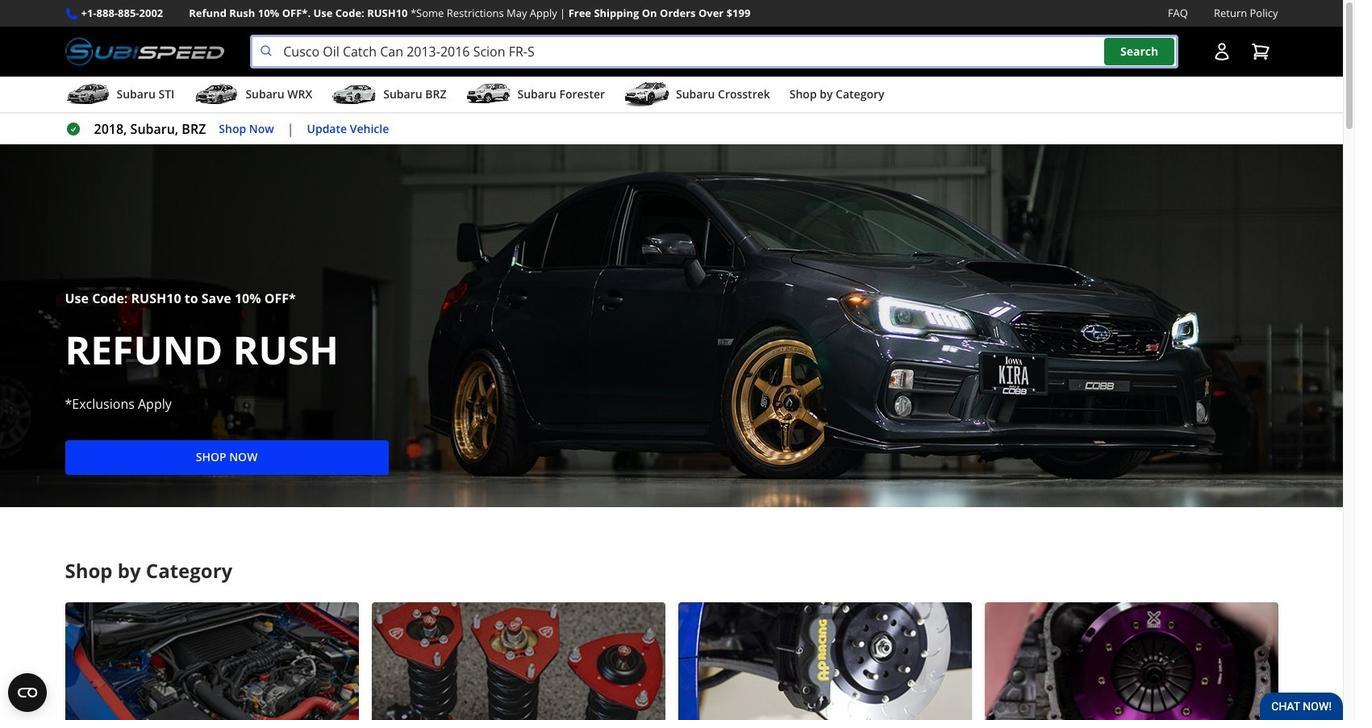 Task type: vqa. For each thing, say whether or not it's contained in the screenshot.
the an within the The Welcome! We Hope You Like The Changes We'Ve Made. If You Already Had An Account With Us, You'Ll Need To Reset Your Password To Access It Once Again. You May Have Received A Link In Your Email Asking You To Reset Your Password. If You Cannot Find The Email, Simply Click "Forgot Your Password?" And Follow The Steps. A Link Will Be Sent To Your Email Address With Reset Password Instructions.
no



Task type: locate. For each thing, give the bounding box(es) containing it.
subispeed logo image
[[65, 35, 224, 69]]

a subaru brz thumbnail image image
[[332, 82, 377, 107]]

a subaru wrx thumbnail image image
[[194, 82, 239, 107]]



Task type: describe. For each thing, give the bounding box(es) containing it.
open widget image
[[8, 674, 47, 712]]

refund rush tax sale image
[[0, 144, 1343, 507]]

search input field
[[250, 35, 1178, 69]]

brakes image
[[678, 603, 972, 720]]

a subaru sti thumbnail image image
[[65, 82, 110, 107]]

suspension image
[[371, 603, 665, 720]]

a subaru crosstrek thumbnail image image
[[624, 82, 670, 107]]

button image
[[1212, 42, 1231, 61]]

drivetrain image
[[985, 603, 1278, 720]]

a subaru forester thumbnail image image
[[466, 82, 511, 107]]

engine image
[[65, 603, 359, 720]]



